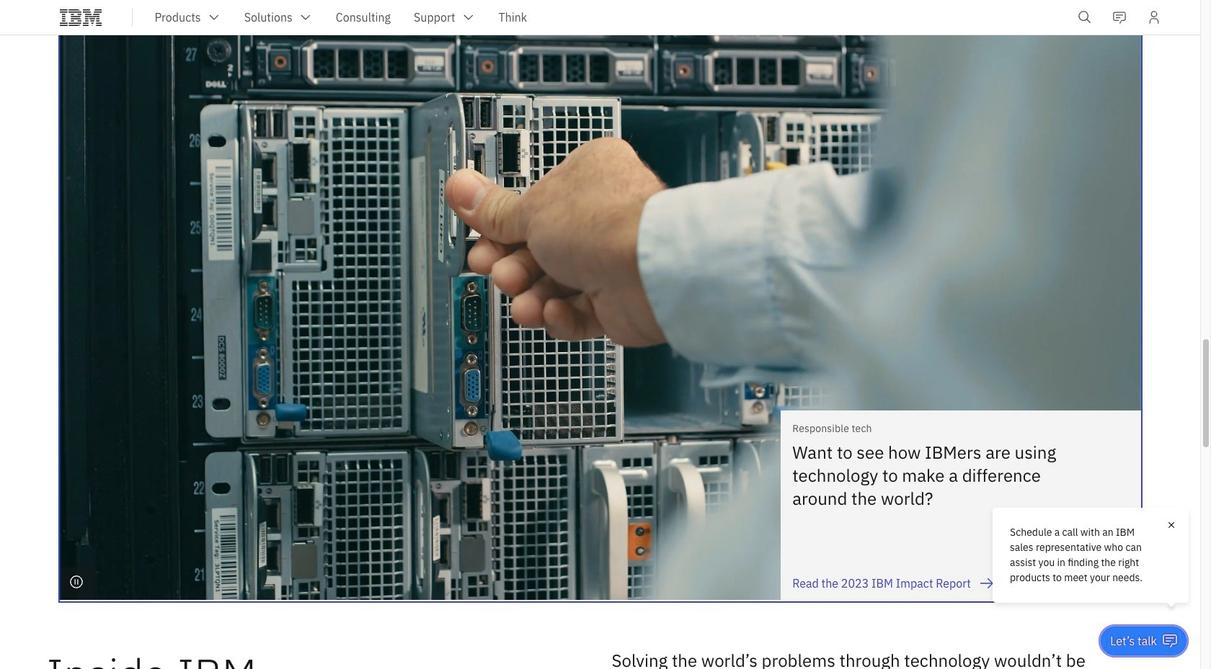 Task type: locate. For each thing, give the bounding box(es) containing it.
let's talk element
[[1110, 634, 1157, 650]]



Task type: describe. For each thing, give the bounding box(es) containing it.
close image
[[1166, 520, 1177, 531]]



Task type: vqa. For each thing, say whether or not it's contained in the screenshot.
'Let's talk' element
yes



